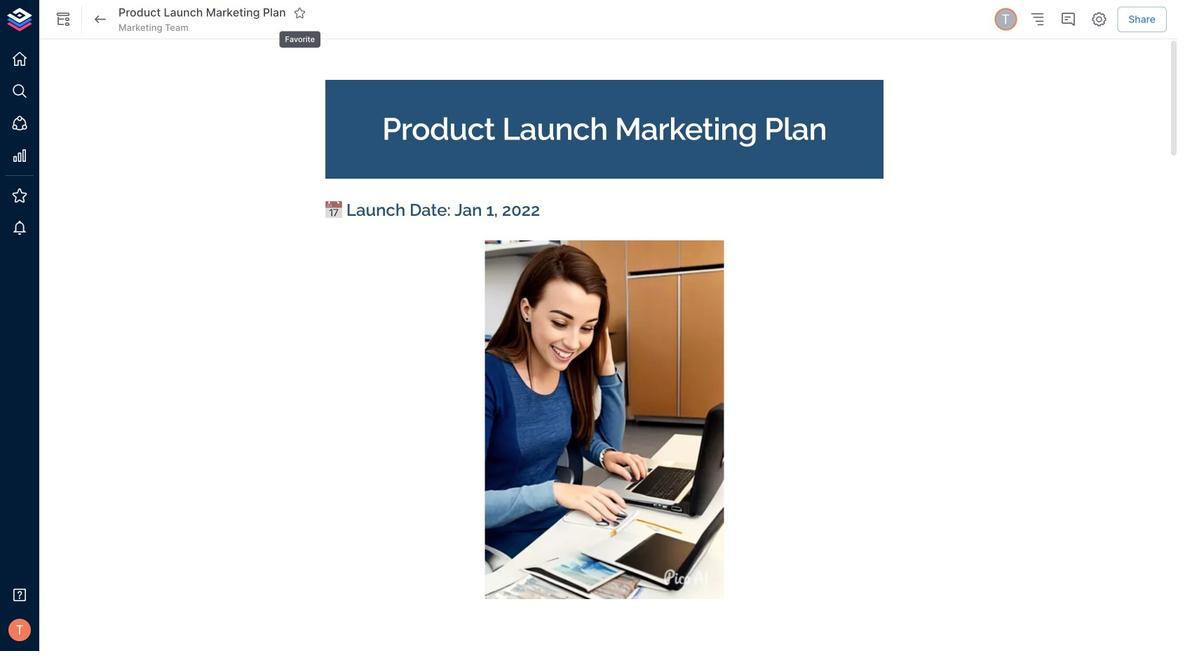 Task type: vqa. For each thing, say whether or not it's contained in the screenshot.
Remove Favorite icon
no



Task type: describe. For each thing, give the bounding box(es) containing it.
show wiki image
[[55, 11, 72, 28]]

settings image
[[1091, 11, 1108, 28]]

favorite image
[[294, 7, 306, 19]]

comments image
[[1061, 11, 1077, 28]]

table of contents image
[[1030, 11, 1046, 28]]



Task type: locate. For each thing, give the bounding box(es) containing it.
tooltip
[[278, 21, 322, 49]]

go back image
[[92, 11, 109, 28]]



